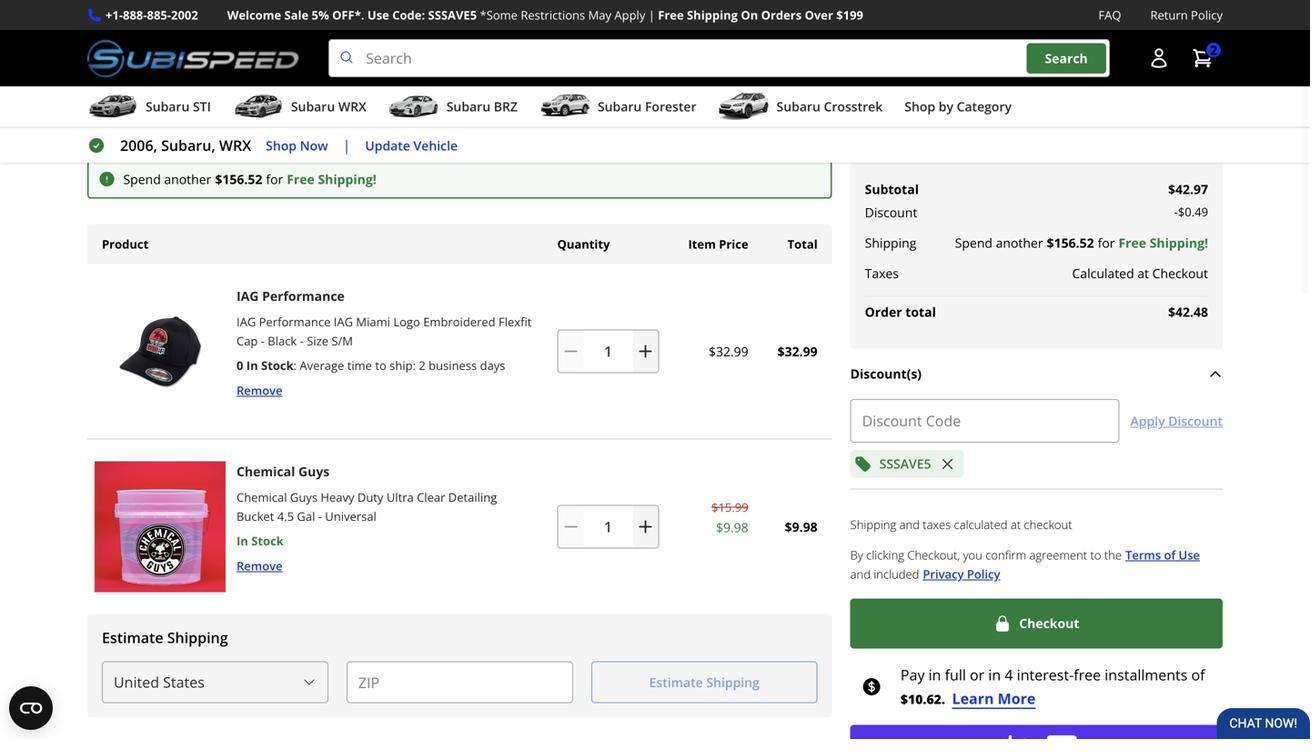 Task type: describe. For each thing, give the bounding box(es) containing it.
decrement image
[[562, 343, 580, 361]]

0 vertical spatial 156.52
[[222, 171, 262, 188]]

0 horizontal spatial use
[[368, 7, 389, 23]]

1 vertical spatial free
[[287, 171, 315, 188]]

- right cap in the left top of the page
[[261, 333, 265, 350]]

0 vertical spatial guys
[[299, 463, 330, 481]]

0 vertical spatial at
[[1138, 265, 1150, 282]]

size
[[307, 333, 329, 350]]

2 vertical spatial free
[[1119, 234, 1147, 252]]

taxes
[[865, 265, 899, 282]]

calculated at checkout
[[1073, 265, 1209, 282]]

quantity
[[557, 236, 610, 253]]

agreement
[[1030, 547, 1088, 564]]

open widget image
[[9, 687, 53, 731]]

1 vertical spatial spend
[[955, 234, 993, 252]]

.
[[942, 691, 946, 708]]

your
[[87, 94, 130, 119]]

privacy
[[923, 567, 964, 583]]

1 chemical from the top
[[237, 463, 295, 481]]

by
[[851, 547, 864, 564]]

or
[[970, 666, 985, 685]]

checkout,
[[908, 547, 960, 564]]

black
[[268, 333, 297, 350]]

search button
[[1027, 43, 1107, 74]]

product
[[102, 236, 149, 253]]

2 chemical from the top
[[237, 490, 287, 506]]

duty
[[358, 490, 384, 506]]

1 vertical spatial spend another $ 156.52 for free shipping!
[[955, 234, 1209, 252]]

shipping up clicking
[[851, 517, 897, 533]]

remove inside "iag performance iag performance iag miami logo embroidered flexfit cap - black - size s/m 0 in stock : average time to ship: 2 business days remove"
[[237, 382, 283, 399]]

Country Select button
[[102, 662, 328, 704]]

1 vertical spatial at
[[1011, 517, 1021, 533]]

1 horizontal spatial and
[[900, 517, 920, 533]]

included
[[874, 567, 920, 583]]

vehicle
[[414, 137, 458, 154]]

- down $42.97
[[1175, 204, 1179, 220]]

of for installments
[[1192, 666, 1206, 685]]

crosstrek
[[824, 98, 883, 115]]

subaru for subaru crosstrek
[[777, 98, 821, 115]]

shop by category button
[[905, 90, 1012, 127]]

clear
[[417, 490, 445, 506]]

1 vertical spatial guys
[[290, 490, 318, 506]]

forester
[[645, 98, 697, 115]]

average
[[300, 358, 344, 374]]

$42.48
[[1169, 304, 1209, 321]]

888-
[[123, 7, 147, 23]]

2 in from the left
[[989, 666, 1001, 685]]

increment image
[[637, 343, 655, 361]]

faq
[[1099, 7, 1122, 23]]

apply
[[615, 7, 646, 23]]

iag performance iag performance iag miami logo embroidered flexfit cap - black - size s/m 0 in stock : average time to ship: 2 business days remove
[[237, 288, 532, 399]]

in inside "iag performance iag performance iag miami logo embroidered flexfit cap - black - size s/m 0 in stock : average time to ship: 2 business days remove"
[[246, 358, 258, 374]]

universal
[[325, 509, 377, 525]]

logo
[[393, 314, 420, 330]]

gal
[[297, 509, 315, 525]]

code:
[[392, 7, 425, 23]]

flexfit
[[499, 314, 532, 330]]

subaru for subaru sti
[[146, 98, 190, 115]]

1 horizontal spatial policy
[[1191, 7, 1223, 23]]

0 vertical spatial spend another $ 156.52 for free shipping!
[[123, 171, 377, 188]]

4.5
[[277, 509, 294, 525]]

a subaru brz thumbnail image image
[[388, 93, 439, 120]]

business
[[429, 358, 477, 374]]

2002
[[171, 7, 198, 23]]

subaru sti button
[[87, 90, 211, 127]]

0 vertical spatial checkout
[[1153, 265, 1209, 282]]

$15.99
[[712, 500, 749, 516]]

installments
[[1105, 666, 1188, 685]]

ultra
[[387, 490, 414, 506]]

terms of use link
[[1126, 546, 1201, 565]]

2 button
[[1183, 40, 1223, 77]]

(2
[[87, 123, 100, 143]]

heavy
[[321, 490, 355, 506]]

$42.97
[[1169, 181, 1209, 198]]

interest-
[[1017, 666, 1074, 685]]

country select image
[[302, 676, 317, 690]]

subispeed logo image
[[87, 39, 300, 77]]

update
[[365, 137, 410, 154]]

shop for shop now
[[266, 137, 297, 154]]

0 horizontal spatial for
[[266, 171, 283, 188]]

in inside chemical guys chemical guys heavy duty ultra clear detailing bucket 4.5 gal - universal in stock remove
[[237, 533, 248, 550]]

the
[[1105, 547, 1122, 564]]

1 vertical spatial shipping!
[[1150, 234, 1209, 252]]

discount
[[865, 204, 918, 221]]

remove inside chemical guys chemical guys heavy duty ultra clear detailing bucket 4.5 gal - universal in stock remove
[[237, 558, 283, 575]]

a subaru crosstrek thumbnail image image
[[719, 93, 770, 120]]

*some
[[480, 7, 518, 23]]

+1-
[[106, 7, 123, 23]]

learn more link
[[949, 689, 1036, 709]]

Zip text field
[[347, 662, 573, 704]]

return policy
[[1151, 7, 1223, 23]]

decrement image
[[562, 518, 580, 537]]

return policy link
[[1151, 5, 1223, 25]]

cap
[[237, 333, 258, 350]]

Discount Code field
[[851, 399, 1120, 443]]

checkout
[[1024, 517, 1073, 533]]

subaru for subaru forester
[[598, 98, 642, 115]]

search
[[1045, 49, 1088, 67]]

may
[[589, 7, 612, 23]]

total
[[788, 236, 818, 253]]

wrx inside dropdown button
[[338, 98, 367, 115]]

1 $32.99 from the left
[[709, 343, 749, 360]]

0
[[237, 358, 243, 374]]

item price
[[689, 236, 749, 253]]

cheacc106 chemical guys heavy duty ultra clear detailing bucket 4.5 gal, image
[[95, 462, 226, 593]]

1 vertical spatial for
[[1098, 234, 1115, 252]]

welcome
[[227, 7, 281, 23]]

shop now link
[[266, 135, 328, 156]]

estimate shipping button
[[102, 629, 818, 648]]

full
[[945, 666, 966, 685]]

stock inside "iag performance iag performance iag miami logo embroidered flexfit cap - black - size s/m 0 in stock : average time to ship: 2 business days remove"
[[261, 358, 294, 374]]

over
[[805, 7, 834, 23]]

calculated
[[1073, 265, 1135, 282]]

subaru for subaru wrx
[[291, 98, 335, 115]]

- left the size
[[300, 333, 304, 350]]

$0.49
[[1179, 204, 1209, 220]]

iag performance iag miami logo embroidered flexfit cap - black - size s/m link
[[237, 314, 532, 350]]

items)
[[104, 123, 146, 143]]

s/m
[[332, 333, 353, 350]]

discount(s)
[[851, 366, 922, 383]]

1 vertical spatial 156.52
[[1055, 234, 1095, 252]]

buy with shop pay image
[[997, 734, 1077, 740]]

1 horizontal spatial |
[[649, 7, 655, 23]]

2 $32.99 from the left
[[778, 343, 818, 360]]



Task type: vqa. For each thing, say whether or not it's contained in the screenshot.
FAQ link
yes



Task type: locate. For each thing, give the bounding box(es) containing it.
category
[[957, 98, 1012, 115]]

0 vertical spatial spend
[[123, 171, 161, 188]]

1 vertical spatial shop
[[266, 137, 297, 154]]

1 vertical spatial |
[[343, 136, 351, 155]]

0 horizontal spatial $32.99
[[709, 343, 749, 360]]

subtotal
[[865, 181, 919, 198]]

shipping left on in the right of the page
[[687, 7, 738, 23]]

0 vertical spatial performance
[[262, 288, 345, 305]]

sale
[[284, 7, 309, 23]]

2006,
[[120, 136, 157, 155]]

to right time
[[375, 358, 387, 374]]

subaru forester button
[[540, 90, 697, 127]]

restrictions
[[521, 7, 585, 23]]

order total
[[865, 304, 936, 321]]

calculated
[[954, 517, 1008, 533]]

156.52
[[222, 171, 262, 188], [1055, 234, 1095, 252]]

on
[[741, 7, 758, 23]]

for
[[266, 171, 283, 188], [1098, 234, 1115, 252]]

stock down black
[[261, 358, 294, 374]]

of inside 'by clicking checkout, you confirm agreement to the terms of use and included privacy policy'
[[1165, 547, 1176, 564]]

update vehicle
[[365, 137, 458, 154]]

free right apply
[[658, 7, 684, 23]]

shop left by
[[905, 98, 936, 115]]

2 inside "iag performance iag performance iag miami logo embroidered flexfit cap - black - size s/m 0 in stock : average time to ship: 2 business days remove"
[[419, 358, 426, 374]]

of for terms
[[1165, 547, 1176, 564]]

for down shop now link
[[266, 171, 283, 188]]

2 horizontal spatial free
[[1119, 234, 1147, 252]]

2 down return policy link
[[1211, 41, 1218, 59]]

subaru inside subaru sti dropdown button
[[146, 98, 190, 115]]

0 horizontal spatial and
[[851, 567, 871, 583]]

0 vertical spatial in
[[246, 358, 258, 374]]

1 vertical spatial $
[[1047, 234, 1055, 252]]

and inside 'by clicking checkout, you confirm agreement to the terms of use and included privacy policy'
[[851, 567, 871, 583]]

remove down bucket
[[237, 558, 283, 575]]

to inside "iag performance iag performance iag miami logo embroidered flexfit cap - black - size s/m 0 in stock : average time to ship: 2 business days remove"
[[375, 358, 387, 374]]

0 vertical spatial remove
[[237, 382, 283, 399]]

0 horizontal spatial $9.98
[[716, 519, 749, 536]]

privacy policy link
[[923, 565, 1001, 585]]

sti
[[193, 98, 211, 115]]

None number field
[[557, 330, 659, 374], [557, 506, 659, 549], [557, 330, 659, 374], [557, 506, 659, 549]]

156.52 up calculated
[[1055, 234, 1095, 252]]

stock down bucket
[[251, 533, 284, 550]]

1 horizontal spatial $32.99
[[778, 343, 818, 360]]

1 horizontal spatial at
[[1138, 265, 1150, 282]]

search input field
[[329, 39, 1110, 77]]

1 horizontal spatial shipping!
[[1150, 234, 1209, 252]]

brz
[[494, 98, 518, 115]]

to left the
[[1091, 547, 1102, 564]]

0 horizontal spatial shipping!
[[318, 171, 377, 188]]

taxes
[[923, 517, 951, 533]]

in
[[929, 666, 942, 685], [989, 666, 1001, 685]]

shipping down discount
[[865, 234, 917, 252]]

0 horizontal spatial $
[[215, 171, 222, 188]]

a subaru sti thumbnail image image
[[87, 93, 138, 120]]

free up the calculated at checkout
[[1119, 234, 1147, 252]]

0 horizontal spatial another
[[164, 171, 211, 188]]

0 horizontal spatial wrx
[[219, 136, 251, 155]]

shop now
[[266, 137, 328, 154]]

sssave5 up taxes
[[880, 455, 932, 473]]

1 vertical spatial of
[[1192, 666, 1206, 685]]

1 horizontal spatial spend
[[955, 234, 993, 252]]

in
[[246, 358, 258, 374], [237, 533, 248, 550]]

1 vertical spatial performance
[[259, 314, 331, 330]]

at right calculated
[[1138, 265, 1150, 282]]

0 horizontal spatial shop
[[266, 137, 297, 154]]

0 vertical spatial another
[[164, 171, 211, 188]]

1 vertical spatial policy
[[967, 567, 1001, 583]]

1 vertical spatial sssave5
[[880, 455, 932, 473]]

in right 0
[[246, 358, 258, 374]]

shop by category
[[905, 98, 1012, 115]]

detailing
[[449, 490, 497, 506]]

$9.98 down $15.99
[[716, 519, 749, 536]]

| right apply
[[649, 7, 655, 23]]

1 vertical spatial checkout
[[1020, 615, 1080, 633]]

more
[[998, 689, 1036, 709]]

remove button
[[237, 382, 283, 400], [237, 557, 283, 575]]

spend another $ 156.52 for free shipping! down shop now link
[[123, 171, 377, 188]]

update vehicle button
[[365, 135, 458, 156]]

+1-888-885-2002
[[106, 7, 198, 23]]

sssave5 right code:
[[428, 7, 477, 23]]

guys
[[299, 463, 330, 481], [290, 490, 318, 506]]

1 horizontal spatial use
[[1179, 547, 1201, 564]]

performance up black
[[259, 314, 331, 330]]

sssave5
[[428, 7, 477, 23], [880, 455, 932, 473]]

performance up the size
[[262, 288, 345, 305]]

subaru up now on the left top
[[291, 98, 335, 115]]

0 vertical spatial wrx
[[338, 98, 367, 115]]

5 subaru from the left
[[777, 98, 821, 115]]

policy down you
[[967, 567, 1001, 583]]

in left full
[[929, 666, 942, 685]]

- $0.49
[[1175, 204, 1209, 220]]

you
[[963, 547, 983, 564]]

to
[[375, 358, 387, 374], [1091, 547, 1102, 564]]

learn
[[953, 689, 994, 709]]

1 horizontal spatial free
[[658, 7, 684, 23]]

1 horizontal spatial 2
[[1211, 41, 1218, 59]]

chemical
[[237, 463, 295, 481], [237, 490, 287, 506]]

1 vertical spatial chemical
[[237, 490, 287, 506]]

0 vertical spatial stock
[[261, 358, 294, 374]]

0 vertical spatial remove button
[[237, 382, 283, 400]]

welcome sale 5% off*. use code: sssave5 *some restrictions may apply | free shipping on orders over $199
[[227, 7, 864, 23]]

remove button for iag
[[237, 382, 283, 400]]

a subaru wrx thumbnail image image
[[233, 93, 284, 120]]

:
[[294, 358, 297, 374]]

- inside chemical guys chemical guys heavy duty ultra clear detailing bucket 4.5 gal - universal in stock remove
[[318, 509, 322, 525]]

to inside 'by clicking checkout, you confirm agreement to the terms of use and included privacy policy'
[[1091, 547, 1102, 564]]

shop inside dropdown button
[[905, 98, 936, 115]]

subaru right a subaru crosstrek thumbnail image
[[777, 98, 821, 115]]

for up calculated
[[1098, 234, 1115, 252]]

and left taxes
[[900, 517, 920, 533]]

1 vertical spatial to
[[1091, 547, 1102, 564]]

0 vertical spatial $
[[215, 171, 222, 188]]

0 horizontal spatial to
[[375, 358, 387, 374]]

subaru left forester
[[598, 98, 642, 115]]

order
[[865, 304, 903, 321]]

shipping up country select button
[[167, 629, 228, 648]]

increment image
[[637, 518, 655, 537]]

remove down 0
[[237, 382, 283, 399]]

iag miami logo hat - iagiag-app-2064sm, image
[[95, 286, 226, 417]]

checkout up the "$42.48"
[[1153, 265, 1209, 282]]

1 vertical spatial wrx
[[219, 136, 251, 155]]

1 vertical spatial and
[[851, 567, 871, 583]]

chemical guys heavy duty ultra clear detailing bucket 4.5 gal - universal link
[[237, 490, 497, 525]]

of right installments
[[1192, 666, 1206, 685]]

subaru wrx
[[291, 98, 367, 115]]

0 horizontal spatial checkout
[[1020, 615, 1080, 633]]

1 vertical spatial 2
[[419, 358, 426, 374]]

subaru
[[146, 98, 190, 115], [291, 98, 335, 115], [447, 98, 491, 115], [598, 98, 642, 115], [777, 98, 821, 115]]

free down shop now link
[[287, 171, 315, 188]]

156.52 down 2006, subaru, wrx
[[222, 171, 262, 188]]

return
[[1151, 7, 1188, 23]]

guys up the heavy
[[299, 463, 330, 481]]

subaru brz button
[[388, 90, 518, 127]]

0 horizontal spatial sssave5
[[428, 7, 477, 23]]

$9.98 inside $15.99 $9.98
[[716, 519, 749, 536]]

embroidered
[[423, 314, 496, 330]]

estimate shipping
[[102, 629, 228, 648]]

wrx up update
[[338, 98, 367, 115]]

0 vertical spatial of
[[1165, 547, 1176, 564]]

wrx down cart
[[219, 136, 251, 155]]

0 horizontal spatial 156.52
[[222, 171, 262, 188]]

orders
[[761, 7, 802, 23]]

1 horizontal spatial $
[[1047, 234, 1055, 252]]

2 remove button from the top
[[237, 557, 283, 575]]

3 subaru from the left
[[447, 98, 491, 115]]

remove button for chemical
[[237, 557, 283, 575]]

total
[[906, 304, 936, 321]]

| right now on the left top
[[343, 136, 351, 155]]

1 vertical spatial remove
[[237, 558, 283, 575]]

checkout link
[[851, 599, 1223, 649]]

checkout up interest-
[[1020, 615, 1080, 633]]

0 horizontal spatial spend
[[123, 171, 161, 188]]

bucket
[[237, 509, 274, 525]]

use inside 'by clicking checkout, you confirm agreement to the terms of use and included privacy policy'
[[1179, 547, 1201, 564]]

miami
[[356, 314, 390, 330]]

0 vertical spatial 2
[[1211, 41, 1218, 59]]

shipping! down the - $0.49
[[1150, 234, 1209, 252]]

0 horizontal spatial in
[[929, 666, 942, 685]]

+1-888-885-2002 link
[[106, 5, 198, 25]]

checkout inside button
[[1020, 615, 1080, 633]]

subaru sti
[[146, 98, 211, 115]]

guys up gal
[[290, 490, 318, 506]]

checkout button
[[851, 599, 1223, 649]]

2 remove from the top
[[237, 558, 283, 575]]

$10.62
[[901, 691, 942, 708]]

1 horizontal spatial 156.52
[[1055, 234, 1095, 252]]

remove button down 0
[[237, 382, 283, 400]]

1 horizontal spatial for
[[1098, 234, 1115, 252]]

1 vertical spatial use
[[1179, 547, 1201, 564]]

$199
[[837, 7, 864, 23]]

|
[[649, 7, 655, 23], [343, 136, 351, 155]]

0 horizontal spatial at
[[1011, 517, 1021, 533]]

subaru crosstrek
[[777, 98, 883, 115]]

remove button down bucket
[[237, 557, 283, 575]]

0 vertical spatial |
[[649, 7, 655, 23]]

subaru inside subaru crosstrek dropdown button
[[777, 98, 821, 115]]

subaru left sti on the top
[[146, 98, 190, 115]]

0 vertical spatial shop
[[905, 98, 936, 115]]

2006, subaru, wrx
[[120, 136, 251, 155]]

1 horizontal spatial shop
[[905, 98, 936, 115]]

free
[[1074, 666, 1101, 685]]

at up confirm
[[1011, 517, 1021, 533]]

use right terms
[[1179, 547, 1201, 564]]

0 vertical spatial chemical
[[237, 463, 295, 481]]

in down bucket
[[237, 533, 248, 550]]

0 horizontal spatial of
[[1165, 547, 1176, 564]]

1 vertical spatial remove button
[[237, 557, 283, 575]]

1 horizontal spatial another
[[996, 234, 1044, 252]]

a subaru forester thumbnail image image
[[540, 93, 591, 120]]

use
[[368, 7, 389, 23], [1179, 547, 1201, 564]]

0 vertical spatial and
[[900, 517, 920, 533]]

2 subaru from the left
[[291, 98, 335, 115]]

1 horizontal spatial $9.98
[[785, 519, 818, 536]]

0 vertical spatial for
[[266, 171, 283, 188]]

2 right ship:
[[419, 358, 426, 374]]

subaru left brz
[[447, 98, 491, 115]]

terms
[[1126, 547, 1162, 564]]

subaru for subaru brz
[[447, 98, 491, 115]]

shop for shop by category
[[905, 98, 936, 115]]

1 subaru from the left
[[146, 98, 190, 115]]

0 vertical spatial policy
[[1191, 7, 1223, 23]]

0 vertical spatial to
[[375, 358, 387, 374]]

$9.98 right $15.99 $9.98
[[785, 519, 818, 536]]

0 horizontal spatial spend another $ 156.52 for free shipping!
[[123, 171, 377, 188]]

2 inside button
[[1211, 41, 1218, 59]]

0 vertical spatial use
[[368, 7, 389, 23]]

subaru inside subaru brz dropdown button
[[447, 98, 491, 115]]

1 horizontal spatial spend another $ 156.52 for free shipping!
[[955, 234, 1209, 252]]

of inside pay in full or in 4 interest-free installments of $10.62 . learn more
[[1192, 666, 1206, 685]]

by
[[939, 98, 954, 115]]

use right off*. at the top left
[[368, 7, 389, 23]]

spend another $ 156.52 for free shipping! up calculated
[[955, 234, 1209, 252]]

shop left now on the left top
[[266, 137, 297, 154]]

4 subaru from the left
[[598, 98, 642, 115]]

ship:
[[390, 358, 416, 374]]

0 horizontal spatial 2
[[419, 358, 426, 374]]

clicking
[[867, 547, 905, 564]]

1 remove from the top
[[237, 382, 283, 399]]

0 horizontal spatial |
[[343, 136, 351, 155]]

and down by
[[851, 567, 871, 583]]

shopping
[[135, 94, 219, 119]]

1 horizontal spatial to
[[1091, 547, 1102, 564]]

time
[[347, 358, 372, 374]]

subaru brz
[[447, 98, 518, 115]]

discount(s) button
[[851, 364, 1223, 385]]

faq link
[[1099, 5, 1122, 25]]

0 horizontal spatial policy
[[967, 567, 1001, 583]]

shipping!
[[318, 171, 377, 188], [1150, 234, 1209, 252]]

0 vertical spatial free
[[658, 7, 684, 23]]

1 vertical spatial another
[[996, 234, 1044, 252]]

1 horizontal spatial of
[[1192, 666, 1206, 685]]

policy
[[1191, 7, 1223, 23], [967, 567, 1001, 583]]

in left 4
[[989, 666, 1001, 685]]

subaru inside the "subaru wrx" dropdown button
[[291, 98, 335, 115]]

price
[[719, 236, 749, 253]]

button image
[[1149, 47, 1170, 69]]

remove
[[237, 382, 283, 399], [237, 558, 283, 575]]

of right terms
[[1165, 547, 1176, 564]]

1 horizontal spatial in
[[989, 666, 1001, 685]]

1 horizontal spatial wrx
[[338, 98, 367, 115]]

1 in from the left
[[929, 666, 942, 685]]

policy right return
[[1191, 7, 1223, 23]]

subaru inside subaru forester 'dropdown button'
[[598, 98, 642, 115]]

policy inside 'by clicking checkout, you confirm agreement to the terms of use and included privacy policy'
[[967, 567, 1001, 583]]

and
[[900, 517, 920, 533], [851, 567, 871, 583]]

1 horizontal spatial checkout
[[1153, 265, 1209, 282]]

1 vertical spatial stock
[[251, 533, 284, 550]]

stock inside chemical guys chemical guys heavy duty ultra clear detailing bucket 4.5 gal - universal in stock remove
[[251, 533, 284, 550]]

shipping! down now on the left top
[[318, 171, 377, 188]]

0 vertical spatial shipping!
[[318, 171, 377, 188]]

performance
[[262, 288, 345, 305], [259, 314, 331, 330]]

1 horizontal spatial sssave5
[[880, 455, 932, 473]]

1 remove button from the top
[[237, 382, 283, 400]]

- right gal
[[318, 509, 322, 525]]

0 vertical spatial sssave5
[[428, 7, 477, 23]]



